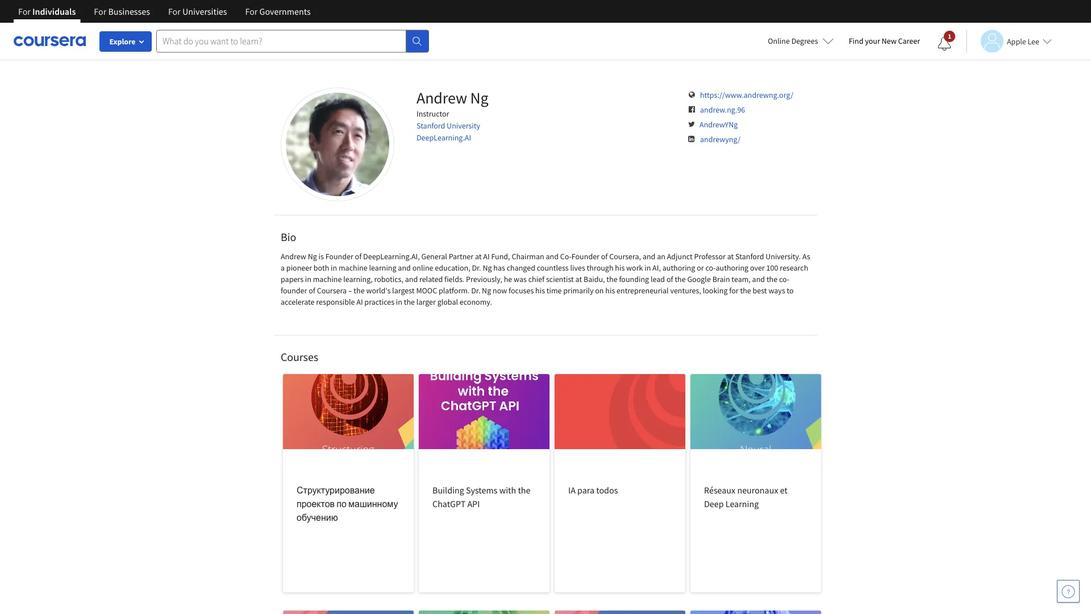 Task type: vqa. For each thing, say whether or not it's contained in the screenshot.
second the Collection element from the bottom
no



Task type: locate. For each thing, give the bounding box(es) containing it.
profile image
[[281, 88, 395, 201]]

online
[[413, 263, 434, 273]]

for for individuals
[[18, 6, 31, 17]]

changed
[[507, 263, 536, 273]]

founder
[[326, 251, 354, 262], [572, 251, 600, 262]]

degrees
[[792, 36, 819, 46]]

ng
[[471, 88, 489, 108], [308, 251, 317, 262], [483, 263, 492, 273], [482, 285, 491, 296]]

1 vertical spatial ai
[[357, 297, 363, 307]]

fund,
[[491, 251, 510, 262]]

for businesses
[[94, 6, 150, 17]]

co- right or
[[706, 263, 716, 273]]

andrew inside andrew ng instructor stanford university deeplearning.ai
[[417, 88, 467, 108]]

lee
[[1028, 36, 1040, 46]]

in down largest
[[396, 297, 403, 307]]

and left an
[[643, 251, 656, 262]]

the inside the building systems with the chatgpt api
[[518, 484, 531, 496]]

0 vertical spatial stanford
[[417, 121, 445, 131]]

baidu,
[[584, 274, 605, 284]]

0 horizontal spatial authoring
[[663, 263, 696, 273]]

has
[[494, 263, 505, 273]]

focuses
[[509, 285, 534, 296]]

1 founder from the left
[[326, 251, 354, 262]]

online degrees
[[768, 36, 819, 46]]

in
[[331, 263, 337, 273], [645, 263, 651, 273], [305, 274, 312, 284], [396, 297, 403, 307]]

andrew for andrew ng instructor stanford university deeplearning.ai
[[417, 88, 467, 108]]

for universities
[[168, 6, 227, 17]]

systems
[[466, 484, 498, 496]]

3 for from the left
[[168, 6, 181, 17]]

apple
[[1008, 36, 1027, 46]]

the right for
[[741, 285, 752, 296]]

coursera,
[[610, 251, 641, 262]]

1 vertical spatial stanford
[[736, 251, 764, 262]]

0 vertical spatial dr.
[[472, 263, 481, 273]]

stanford down instructor
[[417, 121, 445, 131]]

ai,
[[653, 263, 661, 273]]

dr. up economy.
[[471, 285, 481, 296]]

apple lee button
[[967, 30, 1052, 53]]

2 for from the left
[[94, 6, 106, 17]]

founder right is
[[326, 251, 354, 262]]

co- up to
[[780, 274, 790, 284]]

authoring down adjunct
[[663, 263, 696, 273]]

None search field
[[156, 30, 429, 53]]

ia
[[569, 484, 576, 496]]

now
[[493, 285, 507, 296]]

accelerate
[[281, 297, 315, 307]]

stanford
[[417, 121, 445, 131], [736, 251, 764, 262]]

of right founder
[[309, 285, 315, 296]]

api
[[468, 498, 480, 509]]

andrew
[[417, 88, 467, 108], [281, 251, 306, 262]]

ng inside andrew ng instructor stanford university deeplearning.ai
[[471, 88, 489, 108]]

1 horizontal spatial stanford
[[736, 251, 764, 262]]

businesses
[[108, 6, 150, 17]]

authoring up team,
[[716, 263, 749, 273]]

0 vertical spatial andrew
[[417, 88, 467, 108]]

deeplearning.ai
[[417, 132, 471, 143]]

para
[[578, 484, 595, 496]]

100
[[767, 263, 779, 273]]

структурирование
[[297, 484, 375, 496]]

coursera
[[317, 285, 347, 296]]

at right partner
[[475, 251, 482, 262]]

2 authoring from the left
[[716, 263, 749, 273]]

0 horizontal spatial founder
[[326, 251, 354, 262]]

practices
[[365, 297, 395, 307]]

for left individuals
[[18, 6, 31, 17]]

andrew.ng.96 link
[[701, 105, 746, 115]]

for left governments
[[245, 6, 258, 17]]

global
[[438, 297, 458, 307]]

andrew up instructor
[[417, 88, 467, 108]]

ai left the fund,
[[483, 251, 490, 262]]

ng up "previously,"
[[483, 263, 492, 273]]

andrew up pioneer
[[281, 251, 306, 262]]

1 horizontal spatial authoring
[[716, 263, 749, 273]]

0 vertical spatial co-
[[706, 263, 716, 273]]

–
[[348, 285, 352, 296]]

at right professor
[[728, 251, 734, 262]]

at
[[475, 251, 482, 262], [728, 251, 734, 262], [576, 274, 582, 284]]

for left universities
[[168, 6, 181, 17]]

1 horizontal spatial andrew
[[417, 88, 467, 108]]

mooc
[[416, 285, 437, 296]]

1 vertical spatial co-
[[780, 274, 790, 284]]

machine
[[339, 263, 368, 273], [313, 274, 342, 284]]

coursera image
[[14, 32, 86, 50]]

bio
[[281, 230, 296, 244]]

university
[[447, 121, 481, 131]]

ai left the practices
[[357, 297, 363, 307]]

1 horizontal spatial founder
[[572, 251, 600, 262]]

founder up lives
[[572, 251, 600, 262]]

for for universities
[[168, 6, 181, 17]]

2 founder from the left
[[572, 251, 600, 262]]

What do you want to learn? text field
[[156, 30, 407, 53]]

machine up 'coursera'
[[313, 274, 342, 284]]

building systems with the chatgpt api link
[[419, 374, 550, 592]]

for
[[18, 6, 31, 17], [94, 6, 106, 17], [168, 6, 181, 17], [245, 6, 258, 17]]

0 horizontal spatial andrew
[[281, 251, 306, 262]]

for left businesses at the left top
[[94, 6, 106, 17]]

1 authoring from the left
[[663, 263, 696, 273]]

fields.
[[445, 274, 465, 284]]

2 horizontal spatial at
[[728, 251, 734, 262]]

stanford inside andrew ng is founder of deeplearning.ai, general partner at ai fund, chairman and co-founder of coursera, and an adjunct professor at stanford university. as a pioneer both in machine learning and online education, dr. ng has changed countless lives through his work in ai, authoring or co-authoring over 100 research papers in machine learning, robotics, and related fields. previously, he was chief scientist at baidu, the founding lead of the google brain team, and the co- founder of coursera – the world's largest mooc platform. dr. ng now focuses his time primarily on his entrepreneurial ventures, looking for the best ways to accelerate responsible ai practices in the larger global economy.
[[736, 251, 764, 262]]

структурирование проектов по машинному обучению
[[297, 484, 398, 523]]

and down over
[[753, 274, 765, 284]]

the right with
[[518, 484, 531, 496]]

machine up learning,
[[339, 263, 368, 273]]

обучению
[[297, 512, 338, 523]]

his right 'on'
[[606, 285, 615, 296]]

0 vertical spatial ai
[[483, 251, 490, 262]]

0 horizontal spatial stanford
[[417, 121, 445, 131]]

governments
[[260, 6, 311, 17]]

1 vertical spatial andrew
[[281, 251, 306, 262]]

1 for from the left
[[18, 6, 31, 17]]

1 vertical spatial dr.
[[471, 285, 481, 296]]

he
[[504, 274, 512, 284]]

4 for from the left
[[245, 6, 258, 17]]

dr. up "previously,"
[[472, 263, 481, 273]]

learning
[[369, 263, 397, 273]]

time
[[547, 285, 562, 296]]

co-
[[706, 263, 716, 273], [780, 274, 790, 284]]

building systems with the chatgpt api
[[433, 484, 531, 509]]

ng down "previously,"
[[482, 285, 491, 296]]

largest
[[392, 285, 415, 296]]

ng up university
[[471, 88, 489, 108]]

https://www.andrewng.org/ link
[[701, 90, 794, 100]]

google
[[688, 274, 711, 284]]

and down deeplearning.ai,
[[398, 263, 411, 273]]

economy.
[[460, 297, 492, 307]]

universities
[[183, 6, 227, 17]]

at up primarily
[[576, 274, 582, 284]]

ng left is
[[308, 251, 317, 262]]

andrew inside andrew ng is founder of deeplearning.ai, general partner at ai fund, chairman and co-founder of coursera, and an adjunct professor at stanford university. as a pioneer both in machine learning and online education, dr. ng has changed countless lives through his work in ai, authoring or co-authoring over 100 research papers in machine learning, robotics, and related fields. previously, he was chief scientist at baidu, the founding lead of the google brain team, and the co- founder of coursera – the world's largest mooc platform. dr. ng now focuses his time primarily on his entrepreneurial ventures, looking for the best ways to accelerate responsible ai practices in the larger global economy.
[[281, 251, 306, 262]]

with
[[500, 484, 516, 496]]

réseaux neuronaux et deep learning
[[704, 484, 788, 509]]

team,
[[732, 274, 751, 284]]

stanford up over
[[736, 251, 764, 262]]

andrewyng/ link
[[701, 134, 741, 144]]

in left ai,
[[645, 263, 651, 273]]

his down chief
[[536, 285, 545, 296]]

проектов
[[297, 498, 335, 509]]

banner navigation
[[9, 0, 320, 23]]

authoring
[[663, 263, 696, 273], [716, 263, 749, 273]]

andrewyng/
[[701, 134, 741, 144]]

the up ventures,
[[675, 274, 686, 284]]



Task type: describe. For each thing, give the bounding box(es) containing it.
education,
[[435, 263, 471, 273]]

both
[[314, 263, 329, 273]]

for
[[730, 285, 739, 296]]

entrepreneurial
[[617, 285, 669, 296]]

the down largest
[[404, 297, 415, 307]]

online degrees button
[[759, 28, 844, 53]]

the down through
[[607, 274, 618, 284]]

an
[[657, 251, 666, 262]]

stanford university link
[[417, 121, 481, 131]]

best
[[753, 285, 767, 296]]

was
[[514, 274, 527, 284]]

founder
[[281, 285, 307, 296]]

of right 'lead'
[[667, 274, 674, 284]]

to
[[787, 285, 794, 296]]

et
[[781, 484, 788, 496]]

0 horizontal spatial ai
[[357, 297, 363, 307]]

research
[[780, 263, 809, 273]]

0 vertical spatial machine
[[339, 263, 368, 273]]

1 vertical spatial machine
[[313, 274, 342, 284]]

previously,
[[466, 274, 503, 284]]

founding
[[619, 274, 649, 284]]

learning,
[[344, 274, 373, 284]]

ways
[[769, 285, 786, 296]]

building
[[433, 484, 464, 496]]

ia para todos
[[569, 484, 618, 496]]

https://www.andrewng.org/
[[701, 90, 794, 100]]

looking
[[703, 285, 728, 296]]

explore button
[[100, 31, 152, 52]]

andrew for andrew ng is founder of deeplearning.ai, general partner at ai fund, chairman and co-founder of coursera, and an adjunct professor at stanford university. as a pioneer both in machine learning and online education, dr. ng has changed countless lives through his work in ai, authoring or co-authoring over 100 research papers in machine learning, robotics, and related fields. previously, he was chief scientist at baidu, the founding lead of the google brain team, and the co- founder of coursera – the world's largest mooc platform. dr. ng now focuses his time primarily on his entrepreneurial ventures, looking for the best ways to accelerate responsible ai practices in the larger global economy.
[[281, 251, 306, 262]]

of up through
[[601, 251, 608, 262]]

new
[[882, 36, 897, 46]]

help center image
[[1062, 585, 1076, 598]]

andrew ng is founder of deeplearning.ai, general partner at ai fund, chairman and co-founder of coursera, and an adjunct professor at stanford university. as a pioneer both in machine learning and online education, dr. ng has changed countless lives through his work in ai, authoring or co-authoring over 100 research papers in machine learning, robotics, and related fields. previously, he was chief scientist at baidu, the founding lead of the google brain team, and the co- founder of coursera – the world's largest mooc platform. dr. ng now focuses his time primarily on his entrepreneurial ventures, looking for the best ways to accelerate responsible ai practices in the larger global economy.
[[281, 251, 811, 307]]

world's
[[366, 285, 391, 296]]

his down coursera,
[[615, 263, 625, 273]]

through
[[587, 263, 614, 273]]

stanford inside andrew ng instructor stanford university deeplearning.ai
[[417, 121, 445, 131]]

individuals
[[32, 6, 76, 17]]

andrewyng
[[700, 119, 738, 130]]

explore
[[109, 36, 136, 47]]

learning
[[726, 498, 759, 509]]

for governments
[[245, 6, 311, 17]]

show notifications image
[[938, 37, 952, 51]]

chairman
[[512, 251, 545, 262]]

responsible
[[316, 297, 355, 307]]

is
[[319, 251, 324, 262]]

1 horizontal spatial ai
[[483, 251, 490, 262]]

general
[[422, 251, 447, 262]]

pioneer
[[286, 263, 312, 273]]

platform.
[[439, 285, 470, 296]]

1
[[948, 32, 952, 41]]

your
[[866, 36, 881, 46]]

andrewyng link
[[700, 119, 738, 130]]

réseaux neuronaux et deep learning link
[[691, 374, 822, 592]]

in right both
[[331, 263, 337, 273]]

todos
[[597, 484, 618, 496]]

ia para todos link
[[555, 374, 686, 592]]

for for businesses
[[94, 6, 106, 17]]

lives
[[571, 263, 586, 273]]

for for governments
[[245, 6, 258, 17]]

in down pioneer
[[305, 274, 312, 284]]

robotics,
[[374, 274, 404, 284]]

and up largest
[[405, 274, 418, 284]]

the right –
[[354, 285, 365, 296]]

of up learning,
[[355, 251, 362, 262]]

find
[[849, 36, 864, 46]]

chatgpt
[[433, 498, 466, 509]]

scientist
[[546, 274, 574, 284]]

réseaux
[[704, 484, 736, 496]]

ventures,
[[671, 285, 702, 296]]

1 button
[[929, 30, 961, 57]]

1 horizontal spatial co-
[[780, 274, 790, 284]]

papers
[[281, 274, 304, 284]]

work
[[627, 263, 643, 273]]

adjunct
[[667, 251, 693, 262]]

university.
[[766, 251, 801, 262]]

deep
[[704, 498, 724, 509]]

the down 100
[[767, 274, 778, 284]]

1 horizontal spatial at
[[576, 274, 582, 284]]

0 horizontal spatial at
[[475, 251, 482, 262]]

a
[[281, 263, 285, 273]]

as
[[803, 251, 811, 262]]

brain
[[713, 274, 730, 284]]

структурирование проектов по машинному обучению link
[[283, 374, 414, 592]]

online
[[768, 36, 790, 46]]

over
[[751, 263, 765, 273]]

courses
[[281, 350, 318, 364]]

on
[[595, 285, 604, 296]]

chief
[[529, 274, 545, 284]]

or
[[697, 263, 704, 273]]

neuronaux
[[738, 484, 779, 496]]

0 horizontal spatial co-
[[706, 263, 716, 273]]

co-
[[561, 251, 572, 262]]

instructor
[[417, 109, 449, 119]]

deeplearning.ai,
[[363, 251, 420, 262]]

and up countless
[[546, 251, 559, 262]]

larger
[[417, 297, 436, 307]]

deeplearning.ai link
[[417, 132, 471, 143]]



